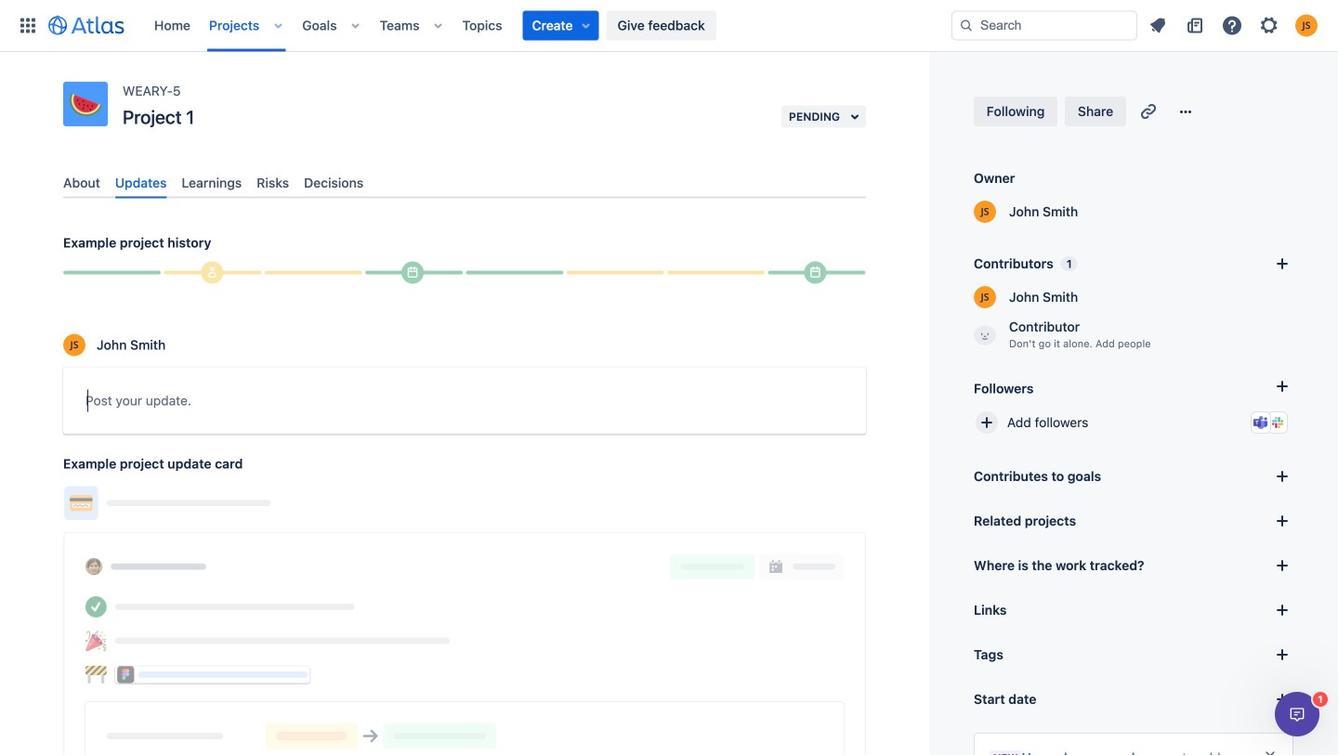 Task type: describe. For each thing, give the bounding box(es) containing it.
add goals image
[[1272, 466, 1294, 488]]

top element
[[11, 0, 952, 52]]

notifications image
[[1147, 14, 1169, 37]]

settings image
[[1259, 14, 1281, 37]]

search image
[[959, 18, 974, 33]]

add follower image
[[976, 412, 998, 434]]

add related project image
[[1272, 510, 1294, 533]]

Search field
[[952, 11, 1138, 40]]

account image
[[1296, 14, 1318, 37]]



Task type: locate. For each thing, give the bounding box(es) containing it.
set start date image
[[1272, 689, 1294, 711]]

add a follower image
[[1272, 376, 1294, 398]]

msteams logo showing  channels are connected to this project image
[[1254, 416, 1269, 430]]

help image
[[1222, 14, 1244, 37]]

tab list
[[56, 168, 874, 199]]

dialog
[[1275, 693, 1320, 737]]

switch to... image
[[17, 14, 39, 37]]

Main content area, start typing to enter text. text field
[[86, 390, 844, 419]]

add link image
[[1272, 600, 1294, 622]]

add work tracking links image
[[1272, 555, 1294, 577]]

slack logo showing nan channels are connected to this project image
[[1271, 416, 1286, 430]]

None search field
[[952, 11, 1138, 40]]

add tag image
[[1272, 644, 1294, 667]]

add team or contributors image
[[1272, 253, 1294, 275]]

close banner image
[[1263, 749, 1278, 756]]

banner
[[0, 0, 1339, 52]]



Task type: vqa. For each thing, say whether or not it's contained in the screenshot.
the bottommost open image
no



